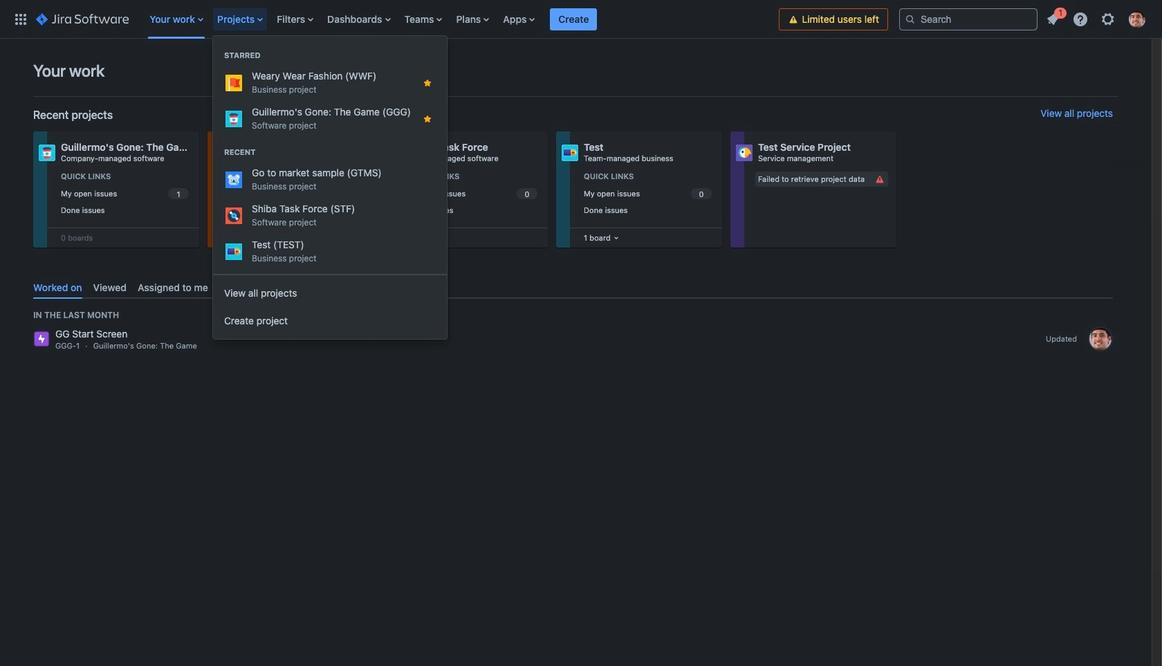 Task type: vqa. For each thing, say whether or not it's contained in the screenshot.
1st More image from the bottom of the page
no



Task type: locate. For each thing, give the bounding box(es) containing it.
board image
[[611, 232, 622, 243]]

list item
[[213, 0, 269, 38], [550, 0, 597, 38], [1040, 5, 1067, 30]]

banner
[[0, 0, 1162, 39]]

2 horizontal spatial list item
[[1040, 5, 1067, 30]]

settings image
[[1100, 11, 1116, 27]]

heading
[[213, 50, 447, 61], [213, 147, 447, 158]]

1 horizontal spatial list item
[[550, 0, 597, 38]]

your profile and settings image
[[1129, 11, 1145, 27]]

1 heading from the top
[[213, 50, 447, 61]]

tab list
[[28, 276, 1119, 299]]

search image
[[905, 13, 916, 25]]

list
[[143, 0, 779, 38], [1040, 5, 1154, 31]]

1 horizontal spatial list
[[1040, 5, 1154, 31]]

0 vertical spatial heading
[[213, 50, 447, 61]]

None search field
[[899, 8, 1038, 30]]

jira software image
[[36, 11, 129, 27], [36, 11, 129, 27]]

star guillermo's gone: the game (ggg) image
[[422, 113, 433, 125]]

1 vertical spatial heading
[[213, 147, 447, 158]]

star weary wear fashion (wwf) image
[[422, 77, 433, 89]]

group
[[213, 36, 447, 274]]

primary element
[[8, 0, 779, 38]]



Task type: describe. For each thing, give the bounding box(es) containing it.
Search field
[[899, 8, 1038, 30]]

0 horizontal spatial list
[[143, 0, 779, 38]]

help image
[[1072, 11, 1089, 27]]

0 horizontal spatial list item
[[213, 0, 269, 38]]

appswitcher icon image
[[12, 11, 29, 27]]

list item inside list
[[1040, 5, 1067, 30]]

2 heading from the top
[[213, 147, 447, 158]]

notifications image
[[1045, 11, 1061, 27]]



